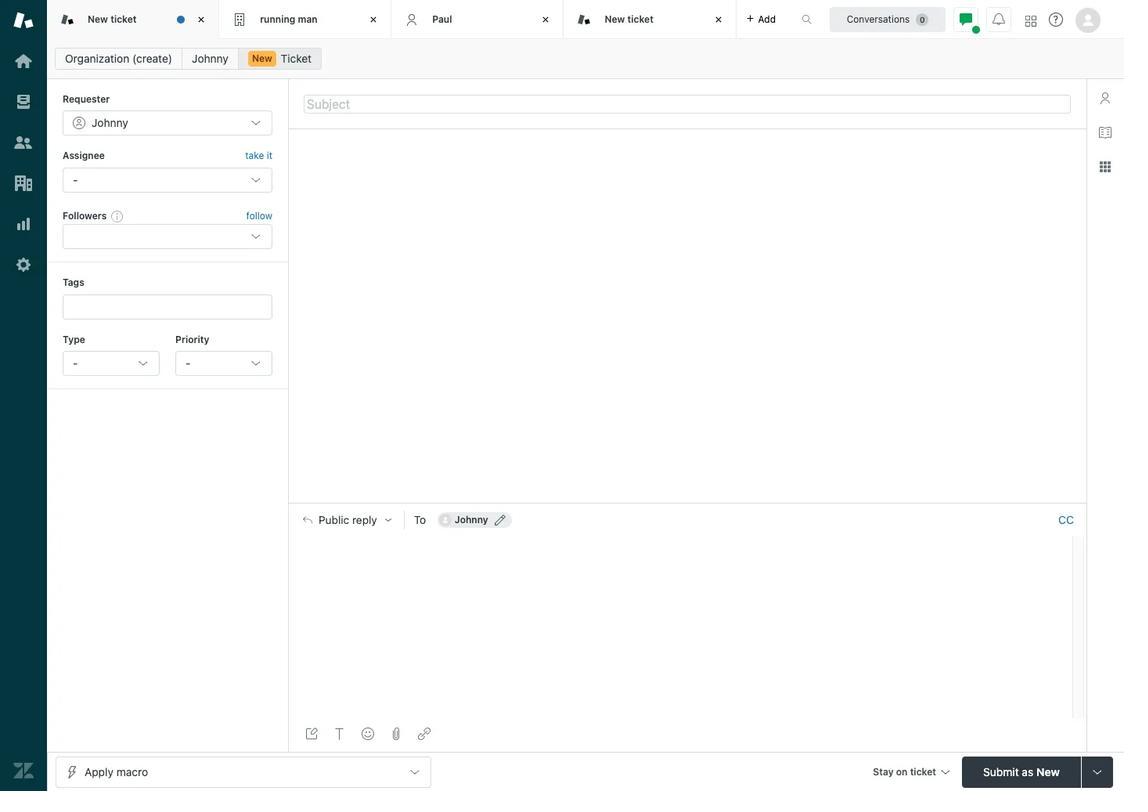 Task type: describe. For each thing, give the bounding box(es) containing it.
draft mode image
[[305, 728, 318, 740]]

main element
[[0, 0, 47, 791]]

notifications image
[[993, 13, 1006, 25]]

requester element
[[63, 111, 273, 136]]

requester
[[63, 93, 110, 105]]

2 new ticket tab from the left
[[564, 0, 737, 39]]

assignee element
[[63, 167, 273, 193]]

close image inside "paul" tab
[[538, 12, 554, 27]]

paul
[[433, 13, 452, 25]]

johnny inside secondary element
[[192, 52, 229, 65]]

on
[[897, 766, 908, 777]]

stay on ticket
[[874, 766, 937, 777]]

secondary element
[[47, 43, 1125, 74]]

ticket inside dropdown button
[[911, 766, 937, 777]]

apply
[[85, 765, 114, 778]]

apps image
[[1100, 161, 1112, 173]]

- for type
[[73, 356, 78, 370]]

running
[[260, 13, 296, 25]]

cc button
[[1059, 513, 1075, 527]]

cc
[[1059, 513, 1074, 526]]

add button
[[737, 0, 786, 38]]

knowledge image
[[1100, 126, 1112, 139]]

get help image
[[1050, 13, 1064, 27]]

- for priority
[[186, 356, 191, 370]]

zendesk products image
[[1026, 15, 1037, 26]]

macro
[[116, 765, 148, 778]]

- button for type
[[63, 351, 160, 376]]

zendesk image
[[13, 761, 34, 781]]

new inside secondary element
[[252, 52, 272, 64]]

format text image
[[334, 728, 346, 740]]

organization (create)
[[65, 52, 172, 65]]

(create)
[[132, 52, 172, 65]]

add link (cmd k) image
[[418, 728, 431, 740]]

priority
[[175, 333, 209, 345]]

get started image
[[13, 51, 34, 71]]

johnny for to
[[455, 514, 489, 526]]

views image
[[13, 92, 34, 112]]

Subject field
[[304, 94, 1071, 113]]

ticket
[[281, 52, 312, 65]]

as
[[1022, 765, 1034, 778]]

edit user image
[[495, 515, 506, 526]]

info on adding followers image
[[111, 210, 124, 222]]

public reply button
[[289, 504, 404, 537]]

submit as new
[[984, 765, 1060, 778]]

rocklobster@gmail.com image
[[439, 514, 452, 526]]

conversations
[[847, 13, 910, 25]]

new ticket for second the "new ticket" tab from left
[[605, 13, 654, 25]]

add attachment image
[[390, 728, 403, 740]]

johnny link
[[182, 48, 239, 70]]

follow
[[246, 210, 273, 222]]

0 horizontal spatial ticket
[[111, 13, 137, 25]]

new ticket for second the "new ticket" tab from right
[[88, 13, 137, 25]]

zendesk support image
[[13, 10, 34, 31]]

reporting image
[[13, 214, 34, 234]]

apply macro
[[85, 765, 148, 778]]

organization
[[65, 52, 129, 65]]

it
[[267, 150, 273, 162]]



Task type: locate. For each thing, give the bounding box(es) containing it.
0 horizontal spatial johnny
[[92, 116, 128, 130]]

customer context image
[[1100, 92, 1112, 104]]

new ticket up organization (create)
[[88, 13, 137, 25]]

organization (create) button
[[55, 48, 183, 70]]

-
[[73, 173, 78, 186], [73, 356, 78, 370], [186, 356, 191, 370]]

0 horizontal spatial - button
[[63, 351, 160, 376]]

johnny right (create)
[[192, 52, 229, 65]]

ticket
[[111, 13, 137, 25], [628, 13, 654, 25], [911, 766, 937, 777]]

new up organization
[[88, 13, 108, 25]]

1 horizontal spatial new ticket tab
[[564, 0, 737, 39]]

2 horizontal spatial johnny
[[455, 514, 489, 526]]

stay
[[874, 766, 894, 777]]

johnny right rocklobster@gmail.com icon
[[455, 514, 489, 526]]

man
[[298, 13, 318, 25]]

followers
[[63, 210, 107, 221]]

1 horizontal spatial - button
[[175, 351, 273, 376]]

take
[[245, 150, 264, 162]]

2 - button from the left
[[175, 351, 273, 376]]

button displays agent's chat status as online. image
[[960, 13, 973, 25]]

running man tab
[[219, 0, 392, 39]]

1 new ticket from the left
[[88, 13, 137, 25]]

ticket right the on
[[911, 766, 937, 777]]

1 horizontal spatial johnny
[[192, 52, 229, 65]]

add
[[759, 13, 776, 25]]

customers image
[[13, 132, 34, 153]]

admin image
[[13, 255, 34, 275]]

johnny
[[192, 52, 229, 65], [92, 116, 128, 130], [455, 514, 489, 526]]

public reply
[[319, 514, 377, 526]]

tags
[[63, 277, 84, 288]]

follow button
[[246, 209, 273, 223]]

new ticket
[[88, 13, 137, 25], [605, 13, 654, 25]]

johnny for requester
[[92, 116, 128, 130]]

close image inside the "new ticket" tab
[[194, 12, 209, 27]]

type
[[63, 333, 85, 345]]

johnny inside requester element
[[92, 116, 128, 130]]

take it
[[245, 150, 273, 162]]

0 horizontal spatial close image
[[194, 12, 209, 27]]

2 vertical spatial johnny
[[455, 514, 489, 526]]

new ticket tab up organization (create)
[[47, 0, 219, 39]]

2 new ticket from the left
[[605, 13, 654, 25]]

- down assignee
[[73, 173, 78, 186]]

submit
[[984, 765, 1020, 778]]

1 new ticket tab from the left
[[47, 0, 219, 39]]

take it button
[[245, 148, 273, 164]]

2 close image from the left
[[538, 12, 554, 27]]

tabs tab list
[[47, 0, 786, 39]]

0 horizontal spatial new ticket
[[88, 13, 137, 25]]

- button
[[63, 351, 160, 376], [175, 351, 273, 376]]

- inside assignee element
[[73, 173, 78, 186]]

0 horizontal spatial new ticket tab
[[47, 0, 219, 39]]

stay on ticket button
[[866, 756, 956, 790]]

new right as
[[1037, 765, 1060, 778]]

new ticket tab
[[47, 0, 219, 39], [564, 0, 737, 39]]

- down type at the top of page
[[73, 356, 78, 370]]

0 vertical spatial johnny
[[192, 52, 229, 65]]

new ticket up secondary element
[[605, 13, 654, 25]]

ticket up organization (create)
[[111, 13, 137, 25]]

1 horizontal spatial ticket
[[628, 13, 654, 25]]

- button for priority
[[175, 351, 273, 376]]

2 horizontal spatial ticket
[[911, 766, 937, 777]]

new ticket tab up secondary element
[[564, 0, 737, 39]]

paul tab
[[392, 0, 564, 39]]

reply
[[352, 514, 377, 526]]

close image up secondary element
[[538, 12, 554, 27]]

new up secondary element
[[605, 13, 625, 25]]

- down priority
[[186, 356, 191, 370]]

close image
[[366, 12, 382, 27], [711, 12, 726, 27]]

1 horizontal spatial close image
[[711, 12, 726, 27]]

Tags field
[[74, 299, 258, 315]]

close image inside running man tab
[[366, 12, 382, 27]]

new left ticket
[[252, 52, 272, 64]]

1 close image from the left
[[366, 12, 382, 27]]

public
[[319, 514, 350, 526]]

displays possible ticket submission types image
[[1092, 766, 1104, 778]]

minimize composer image
[[681, 497, 694, 509]]

johnny down "requester"
[[92, 116, 128, 130]]

close image right man
[[366, 12, 382, 27]]

- button down priority
[[175, 351, 273, 376]]

Public reply composer text field
[[296, 537, 1068, 569]]

1 close image from the left
[[194, 12, 209, 27]]

close image
[[194, 12, 209, 27], [538, 12, 554, 27]]

0 horizontal spatial close image
[[366, 12, 382, 27]]

assignee
[[63, 150, 105, 162]]

conversations button
[[830, 7, 946, 32]]

1 - button from the left
[[63, 351, 160, 376]]

new
[[88, 13, 108, 25], [605, 13, 625, 25], [252, 52, 272, 64], [1037, 765, 1060, 778]]

followers element
[[63, 224, 273, 249]]

organizations image
[[13, 173, 34, 193]]

close image for running man
[[366, 12, 382, 27]]

ticket up secondary element
[[628, 13, 654, 25]]

to
[[414, 513, 426, 526]]

1 horizontal spatial close image
[[538, 12, 554, 27]]

running man
[[260, 13, 318, 25]]

close image for new ticket
[[711, 12, 726, 27]]

1 horizontal spatial new ticket
[[605, 13, 654, 25]]

1 vertical spatial johnny
[[92, 116, 128, 130]]

- button down type at the top of page
[[63, 351, 160, 376]]

close image up johnny link
[[194, 12, 209, 27]]

insert emojis image
[[362, 728, 374, 740]]

2 close image from the left
[[711, 12, 726, 27]]

close image left add popup button
[[711, 12, 726, 27]]



Task type: vqa. For each thing, say whether or not it's contained in the screenshot.
the Cancel "button"
no



